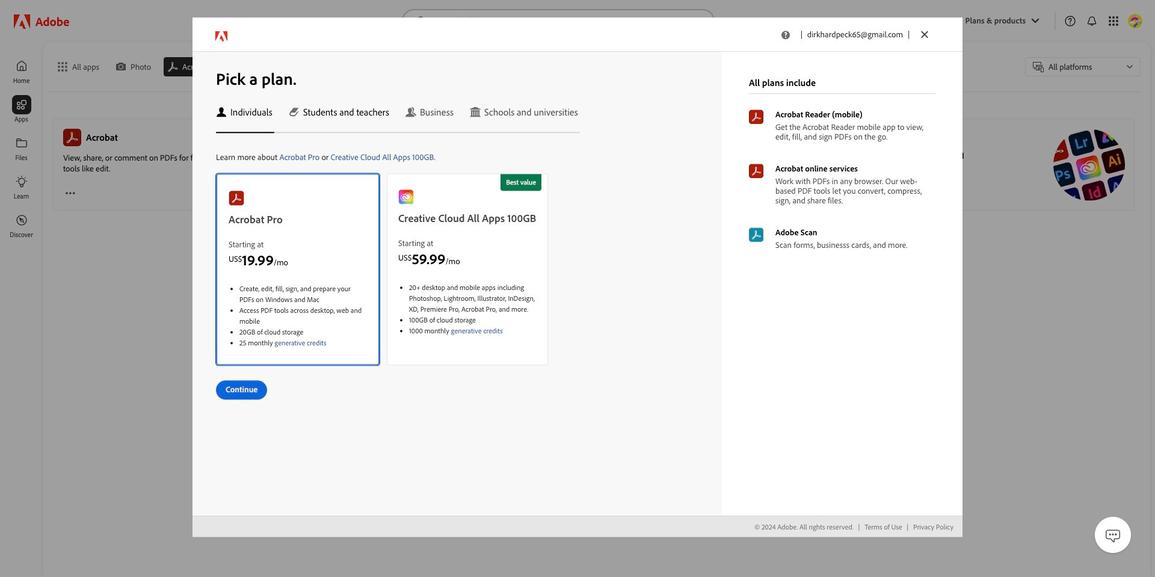 Task type: vqa. For each thing, say whether or not it's contained in the screenshot.
option group at top
yes



Task type: locate. For each thing, give the bounding box(es) containing it.
None radio
[[53, 57, 111, 77], [111, 57, 163, 77], [163, 57, 245, 77], [245, 57, 300, 77], [53, 57, 111, 77], [111, 57, 163, 77], [163, 57, 245, 77], [245, 57, 300, 77]]

Search Adobe search field
[[402, 9, 715, 33]]

option group
[[53, 57, 631, 77]]

heading
[[359, 132, 378, 143]]



Task type: describe. For each thing, give the bounding box(es) containing it.
adobe, inc. image
[[14, 12, 69, 31]]



